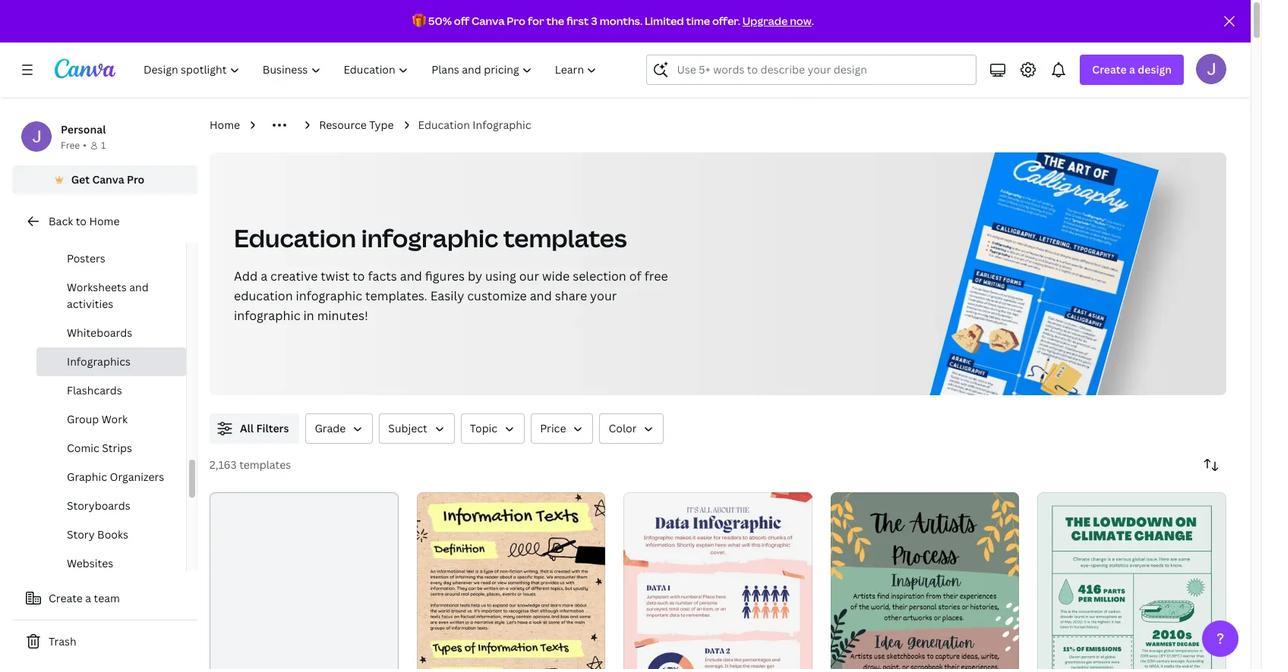 Task type: vqa. For each thing, say whether or not it's contained in the screenshot.
bottom projects
no



Task type: describe. For each thing, give the bounding box(es) containing it.
add a creative twist to facts and figures by using our wide selection of free education infographic templates. easily customize and share your infographic in minutes!
[[234, 268, 668, 324]]

trash
[[49, 635, 76, 649]]

customize
[[467, 288, 527, 304]]

comic strips link
[[36, 434, 186, 463]]

.
[[811, 14, 814, 28]]

offer.
[[712, 14, 740, 28]]

1 vertical spatial infographic
[[296, 288, 362, 304]]

color button
[[599, 414, 664, 444]]

websites
[[67, 557, 113, 571]]

create a team
[[49, 592, 120, 606]]

1 horizontal spatial and
[[400, 268, 422, 285]]

2,163 templates
[[210, 458, 291, 472]]

group
[[67, 412, 99, 427]]

create a design button
[[1080, 55, 1184, 85]]

all
[[240, 421, 254, 436]]

1
[[101, 139, 106, 152]]

2,163
[[210, 458, 237, 472]]

resource type
[[319, 118, 394, 132]]

education for education infographic templates
[[234, 222, 356, 254]]

months.
[[600, 14, 642, 28]]

of
[[629, 268, 641, 285]]

create for create a team
[[49, 592, 83, 606]]

filters
[[256, 421, 289, 436]]

figures
[[425, 268, 465, 285]]

story
[[67, 528, 95, 542]]

storyboards link
[[36, 492, 186, 521]]

resource
[[319, 118, 367, 132]]

🎁 50% off canva pro for the first 3 months. limited time offer. upgrade now .
[[412, 14, 814, 28]]

whiteboards link
[[36, 319, 186, 348]]

to inside back to home link
[[76, 214, 87, 229]]

team
[[94, 592, 120, 606]]

creative
[[270, 268, 318, 285]]

pink and blue collage scrapbook data infographic image
[[624, 493, 812, 670]]

Sort by button
[[1196, 450, 1226, 481]]

organizers
[[110, 470, 164, 484]]

home link
[[210, 117, 240, 134]]

0 horizontal spatial templates
[[239, 458, 291, 472]]

trash link
[[12, 627, 197, 658]]

your
[[590, 288, 617, 304]]

design
[[1138, 62, 1172, 77]]

worksheets
[[67, 280, 127, 295]]

50%
[[428, 14, 452, 28]]

the
[[546, 14, 564, 28]]

subject button
[[379, 414, 455, 444]]

story books
[[67, 528, 128, 542]]

now
[[790, 14, 811, 28]]

upgrade now button
[[742, 14, 811, 28]]

all filters button
[[210, 414, 300, 444]]

create a team button
[[12, 584, 197, 614]]

3
[[591, 14, 597, 28]]

education
[[234, 288, 293, 304]]

twist
[[321, 268, 349, 285]]

price
[[540, 421, 566, 436]]

share
[[555, 288, 587, 304]]

off
[[454, 14, 469, 28]]

storyboards
[[67, 499, 130, 513]]

infographics
[[67, 355, 131, 369]]

price button
[[531, 414, 593, 444]]

strips
[[102, 441, 132, 456]]

canva inside button
[[92, 172, 124, 187]]

using
[[485, 268, 516, 285]]

comic strips
[[67, 441, 132, 456]]

story books link
[[36, 521, 186, 550]]

our
[[519, 268, 539, 285]]

free
[[61, 139, 80, 152]]

worksheets and activities link
[[36, 273, 186, 319]]

group work
[[67, 412, 128, 427]]

the artists process education infographic in olive ochre abstract nature style image
[[831, 493, 1019, 670]]

Search search field
[[677, 55, 967, 84]]

•
[[83, 139, 87, 152]]

0 vertical spatial templates
[[503, 222, 627, 254]]

presentations
[[67, 222, 138, 237]]

green lined climate change environment infographic image
[[1038, 493, 1226, 670]]

comic
[[67, 441, 99, 456]]

posters
[[67, 251, 105, 266]]

selection
[[573, 268, 626, 285]]

0 vertical spatial canva
[[472, 14, 505, 28]]



Task type: locate. For each thing, give the bounding box(es) containing it.
a for creative
[[261, 268, 267, 285]]

1 horizontal spatial to
[[352, 268, 365, 285]]

back to home link
[[12, 207, 197, 237]]

0 horizontal spatial to
[[76, 214, 87, 229]]

and
[[400, 268, 422, 285], [129, 280, 149, 295], [530, 288, 552, 304]]

1 horizontal spatial pro
[[507, 14, 525, 28]]

education infographic templates
[[234, 222, 627, 254]]

1 horizontal spatial canva
[[472, 14, 505, 28]]

home
[[210, 118, 240, 132], [89, 214, 120, 229]]

1 vertical spatial templates
[[239, 458, 291, 472]]

1 horizontal spatial home
[[210, 118, 240, 132]]

education infographic templates image
[[912, 125, 1159, 500], [902, 153, 1226, 396]]

0 horizontal spatial home
[[89, 214, 120, 229]]

type
[[369, 118, 394, 132]]

templates
[[503, 222, 627, 254], [239, 458, 291, 472]]

websites link
[[36, 550, 186, 579]]

0 vertical spatial education
[[418, 118, 470, 132]]

flashcards link
[[36, 377, 186, 405]]

in
[[303, 308, 314, 324]]

for
[[528, 14, 544, 28]]

1 vertical spatial create
[[49, 592, 83, 606]]

infographic up figures
[[361, 222, 498, 254]]

education for education infographic
[[418, 118, 470, 132]]

worksheets and activities
[[67, 280, 149, 311]]

0 horizontal spatial canva
[[92, 172, 124, 187]]

2 vertical spatial a
[[85, 592, 91, 606]]

graphic organizers
[[67, 470, 164, 484]]

facts
[[368, 268, 397, 285]]

education up creative
[[234, 222, 356, 254]]

0 horizontal spatial a
[[85, 592, 91, 606]]

presentations link
[[36, 216, 186, 245]]

0 vertical spatial create
[[1092, 62, 1127, 77]]

create inside 'dropdown button'
[[1092, 62, 1127, 77]]

canva right off
[[472, 14, 505, 28]]

graphic organizers link
[[36, 463, 186, 492]]

1 horizontal spatial create
[[1092, 62, 1127, 77]]

to right back
[[76, 214, 87, 229]]

2 horizontal spatial a
[[1129, 62, 1135, 77]]

infographic
[[473, 118, 531, 132]]

0 vertical spatial pro
[[507, 14, 525, 28]]

0 vertical spatial a
[[1129, 62, 1135, 77]]

a inside button
[[85, 592, 91, 606]]

a left team
[[85, 592, 91, 606]]

a left design
[[1129, 62, 1135, 77]]

get canva pro button
[[12, 166, 197, 194]]

a for design
[[1129, 62, 1135, 77]]

and down posters link
[[129, 280, 149, 295]]

a right add
[[261, 268, 267, 285]]

0 horizontal spatial pro
[[127, 172, 145, 187]]

0 horizontal spatial and
[[129, 280, 149, 295]]

create
[[1092, 62, 1127, 77], [49, 592, 83, 606]]

posters link
[[36, 245, 186, 273]]

to inside add a creative twist to facts and figures by using our wide selection of free education infographic templates. easily customize and share your infographic in minutes!
[[352, 268, 365, 285]]

a inside 'dropdown button'
[[1129, 62, 1135, 77]]

work
[[101, 412, 128, 427]]

and up templates.
[[400, 268, 422, 285]]

free •
[[61, 139, 87, 152]]

1 horizontal spatial a
[[261, 268, 267, 285]]

by
[[468, 268, 482, 285]]

pro inside button
[[127, 172, 145, 187]]

grade button
[[306, 414, 373, 444]]

wide
[[542, 268, 570, 285]]

create for create a design
[[1092, 62, 1127, 77]]

color
[[609, 421, 637, 436]]

get
[[71, 172, 90, 187]]

to
[[76, 214, 87, 229], [352, 268, 365, 285]]

0 vertical spatial to
[[76, 214, 87, 229]]

first
[[566, 14, 589, 28]]

infographic
[[361, 222, 498, 254], [296, 288, 362, 304], [234, 308, 300, 324]]

1 vertical spatial home
[[89, 214, 120, 229]]

1 vertical spatial canva
[[92, 172, 124, 187]]

templates down all filters
[[239, 458, 291, 472]]

a
[[1129, 62, 1135, 77], [261, 268, 267, 285], [85, 592, 91, 606]]

1 vertical spatial pro
[[127, 172, 145, 187]]

limited
[[645, 14, 684, 28]]

books
[[97, 528, 128, 542]]

and down our
[[530, 288, 552, 304]]

activities
[[67, 297, 113, 311]]

None search field
[[647, 55, 977, 85]]

1 horizontal spatial templates
[[503, 222, 627, 254]]

free
[[644, 268, 668, 285]]

create inside button
[[49, 592, 83, 606]]

group work link
[[36, 405, 186, 434]]

templates.
[[365, 288, 427, 304]]

and inside worksheets and activities
[[129, 280, 149, 295]]

time
[[686, 14, 710, 28]]

infographic down twist
[[296, 288, 362, 304]]

subject
[[388, 421, 427, 436]]

pro up back to home link
[[127, 172, 145, 187]]

1 horizontal spatial education
[[418, 118, 470, 132]]

jacob simon image
[[1196, 54, 1226, 84]]

create left design
[[1092, 62, 1127, 77]]

add
[[234, 268, 258, 285]]

personal
[[61, 122, 106, 137]]

2 vertical spatial infographic
[[234, 308, 300, 324]]

topic
[[470, 421, 497, 436]]

graphic
[[67, 470, 107, 484]]

grade
[[315, 421, 346, 436]]

all filters
[[240, 421, 289, 436]]

2 horizontal spatial and
[[530, 288, 552, 304]]

create left team
[[49, 592, 83, 606]]

upgrade
[[742, 14, 788, 28]]

templates up wide
[[503, 222, 627, 254]]

a for team
[[85, 592, 91, 606]]

0 horizontal spatial education
[[234, 222, 356, 254]]

information texts in english infographic natural fluro cardboard doodle style image
[[417, 493, 605, 670]]

create a design
[[1092, 62, 1172, 77]]

1 vertical spatial a
[[261, 268, 267, 285]]

education
[[418, 118, 470, 132], [234, 222, 356, 254]]

pro
[[507, 14, 525, 28], [127, 172, 145, 187]]

easily
[[430, 288, 464, 304]]

topic button
[[461, 414, 525, 444]]

canva right get
[[92, 172, 124, 187]]

pro left the for
[[507, 14, 525, 28]]

0 horizontal spatial create
[[49, 592, 83, 606]]

back to home
[[49, 214, 120, 229]]

to right twist
[[352, 268, 365, 285]]

1 vertical spatial education
[[234, 222, 356, 254]]

🎁
[[412, 14, 426, 28]]

education infographic
[[418, 118, 531, 132]]

minutes!
[[317, 308, 368, 324]]

whiteboards
[[67, 326, 132, 340]]

0 vertical spatial home
[[210, 118, 240, 132]]

education left infographic
[[418, 118, 470, 132]]

infographic down education
[[234, 308, 300, 324]]

0 vertical spatial infographic
[[361, 222, 498, 254]]

flashcards
[[67, 383, 122, 398]]

a inside add a creative twist to facts and figures by using our wide selection of free education infographic templates. easily customize and share your infographic in minutes!
[[261, 268, 267, 285]]

top level navigation element
[[134, 55, 610, 85]]

1 vertical spatial to
[[352, 268, 365, 285]]

get canva pro
[[71, 172, 145, 187]]



